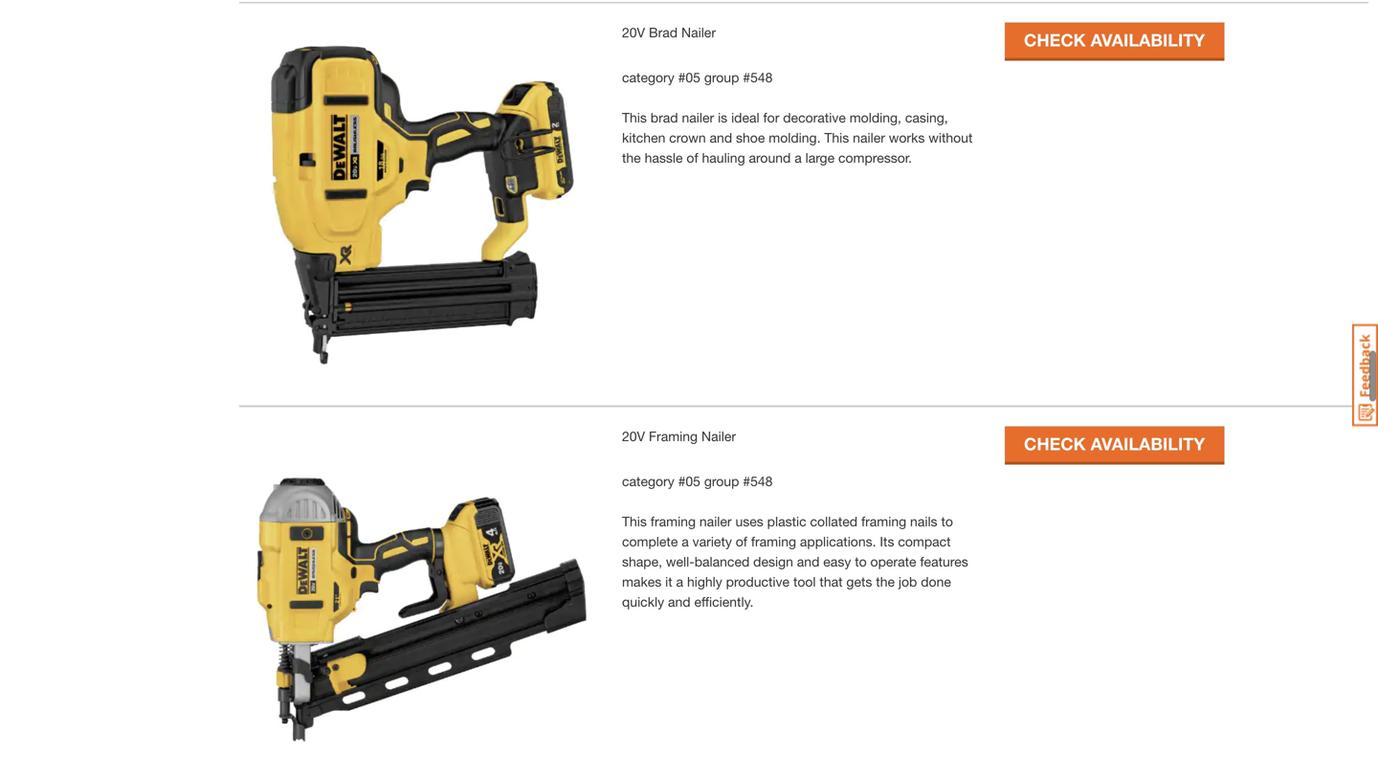 Task type: locate. For each thing, give the bounding box(es) containing it.
0 vertical spatial category
[[622, 70, 674, 85]]

this up large
[[824, 130, 849, 146]]

efficiently.
[[694, 594, 754, 609]]

2 image image from the top
[[239, 426, 603, 778]]

1 category #05 group #548 from the top
[[622, 70, 773, 85]]

0 horizontal spatial of
[[687, 150, 698, 166]]

nailer
[[681, 25, 716, 40], [701, 428, 736, 444]]

of inside this brad nailer is ideal for decorative molding, casing, kitchen crown and shoe molding. this nailer works without the hassle of hauling around a large compressor.
[[687, 150, 698, 166]]

1 horizontal spatial and
[[710, 130, 732, 146]]

this up complete
[[622, 513, 647, 529]]

brad
[[649, 25, 678, 40]]

1 group from the top
[[704, 70, 739, 85]]

2 check from the top
[[1024, 433, 1086, 454]]

category #05 group #548 down 20v framing nailer
[[622, 473, 773, 489]]

framing up complete
[[651, 513, 696, 529]]

1 vertical spatial check availability link
[[1005, 426, 1224, 462]]

this framing nailer uses plastic collated framing nails to complete a variety of framing applications. its compact shape, well-balanced design and easy to operate features makes it a highly productive tool that gets the job done quickly and efficiently.
[[622, 513, 968, 609]]

job
[[898, 573, 917, 589]]

#05
[[678, 70, 700, 85], [678, 473, 700, 489]]

1 category from the top
[[622, 70, 674, 85]]

easy
[[823, 553, 851, 569]]

0 vertical spatial category #05 group #548
[[622, 70, 773, 85]]

0 horizontal spatial the
[[622, 150, 641, 166]]

1 vertical spatial to
[[855, 553, 867, 569]]

a
[[794, 150, 802, 166], [682, 533, 689, 549], [676, 573, 683, 589]]

and
[[710, 130, 732, 146], [797, 553, 820, 569], [668, 594, 691, 609]]

0 vertical spatial #05
[[678, 70, 700, 85]]

0 horizontal spatial and
[[668, 594, 691, 609]]

well-
[[666, 553, 694, 569]]

20v left brad
[[622, 25, 645, 40]]

1 vertical spatial of
[[736, 533, 747, 549]]

0 vertical spatial to
[[941, 513, 953, 529]]

#05 down 20v framing nailer
[[678, 473, 700, 489]]

this for 20v brad nailer
[[622, 110, 647, 126]]

framing
[[651, 513, 696, 529], [861, 513, 906, 529], [751, 533, 796, 549]]

molding,
[[850, 110, 901, 126]]

1 check availability from the top
[[1024, 30, 1205, 50]]

1 vertical spatial group
[[704, 473, 739, 489]]

nailer up crown
[[682, 110, 714, 126]]

0 vertical spatial the
[[622, 150, 641, 166]]

category #05 group #548 for framing
[[622, 473, 773, 489]]

#548 up the uses
[[743, 473, 773, 489]]

this
[[622, 110, 647, 126], [824, 130, 849, 146], [622, 513, 647, 529]]

nailer for 20v brad nailer
[[682, 110, 714, 126]]

#548 for plastic
[[743, 473, 773, 489]]

0 vertical spatial #548
[[743, 70, 773, 85]]

its
[[880, 533, 894, 549]]

1 #548 from the top
[[743, 70, 773, 85]]

category up "brad"
[[622, 70, 674, 85]]

1 vertical spatial 20v
[[622, 428, 645, 444]]

0 vertical spatial nailer
[[682, 110, 714, 126]]

2 #548 from the top
[[743, 473, 773, 489]]

nailer up compressor.
[[853, 130, 885, 146]]

0 vertical spatial of
[[687, 150, 698, 166]]

0 vertical spatial and
[[710, 130, 732, 146]]

#548 up "ideal"
[[743, 70, 773, 85]]

1 20v from the top
[[622, 25, 645, 40]]

to up the gets
[[855, 553, 867, 569]]

the
[[622, 150, 641, 166], [876, 573, 895, 589]]

check
[[1024, 30, 1086, 50], [1024, 433, 1086, 454]]

1 vertical spatial check
[[1024, 433, 1086, 454]]

1 vertical spatial check availability
[[1024, 433, 1205, 454]]

20v for 20v brad nailer
[[622, 25, 645, 40]]

operate
[[870, 553, 916, 569]]

1 vertical spatial category #05 group #548
[[622, 473, 773, 489]]

0 vertical spatial image image
[[239, 23, 603, 386]]

availability
[[1091, 30, 1205, 50], [1091, 433, 1205, 454]]

group
[[704, 70, 739, 85], [704, 473, 739, 489]]

check availability
[[1024, 30, 1205, 50], [1024, 433, 1205, 454]]

and inside this brad nailer is ideal for decorative molding, casing, kitchen crown and shoe molding. this nailer works without the hassle of hauling around a large compressor.
[[710, 130, 732, 146]]

nailer for 20v framing nailer
[[701, 428, 736, 444]]

of down crown
[[687, 150, 698, 166]]

nailer inside this framing nailer uses plastic collated framing nails to complete a variety of framing applications. its compact shape, well-balanced design and easy to operate features makes it a highly productive tool that gets the job done quickly and efficiently.
[[699, 513, 732, 529]]

1 horizontal spatial the
[[876, 573, 895, 589]]

2 check availability link from the top
[[1005, 426, 1224, 462]]

2 category from the top
[[622, 473, 674, 489]]

to
[[941, 513, 953, 529], [855, 553, 867, 569]]

2 vertical spatial this
[[622, 513, 647, 529]]

1 vertical spatial #548
[[743, 473, 773, 489]]

this up kitchen
[[622, 110, 647, 126]]

1 vertical spatial a
[[682, 533, 689, 549]]

category #05 group #548 up is
[[622, 70, 773, 85]]

nailer right framing
[[701, 428, 736, 444]]

1 horizontal spatial of
[[736, 533, 747, 549]]

productive
[[726, 573, 790, 589]]

a right it
[[676, 573, 683, 589]]

2 check availability from the top
[[1024, 433, 1205, 454]]

1 vertical spatial image image
[[239, 426, 603, 778]]

hauling
[[702, 150, 745, 166]]

2 horizontal spatial and
[[797, 553, 820, 569]]

image image
[[239, 23, 603, 386], [239, 426, 603, 778]]

of down the uses
[[736, 533, 747, 549]]

0 vertical spatial check availability
[[1024, 30, 1205, 50]]

2 group from the top
[[704, 473, 739, 489]]

1 vertical spatial this
[[824, 130, 849, 146]]

this inside this framing nailer uses plastic collated framing nails to complete a variety of framing applications. its compact shape, well-balanced design and easy to operate features makes it a highly productive tool that gets the job done quickly and efficiently.
[[622, 513, 647, 529]]

#05 for framing
[[678, 473, 700, 489]]

category
[[622, 70, 674, 85], [622, 473, 674, 489]]

design
[[753, 553, 793, 569]]

#548
[[743, 70, 773, 85], [743, 473, 773, 489]]

framing up design
[[751, 533, 796, 549]]

0 vertical spatial check availability link
[[1005, 23, 1224, 58]]

#05 up "brad"
[[678, 70, 700, 85]]

2 availability from the top
[[1091, 433, 1205, 454]]

2 category #05 group #548 from the top
[[622, 473, 773, 489]]

without
[[928, 130, 973, 146]]

of
[[687, 150, 698, 166], [736, 533, 747, 549]]

applications.
[[800, 533, 876, 549]]

1 #05 from the top
[[678, 70, 700, 85]]

a down molding.
[[794, 150, 802, 166]]

the down operate
[[876, 573, 895, 589]]

0 vertical spatial check
[[1024, 30, 1086, 50]]

2 20v from the top
[[622, 428, 645, 444]]

1 availability from the top
[[1091, 30, 1205, 50]]

1 vertical spatial availability
[[1091, 433, 1205, 454]]

hassle
[[645, 150, 683, 166]]

20v left framing
[[622, 428, 645, 444]]

1 vertical spatial #05
[[678, 473, 700, 489]]

0 vertical spatial a
[[794, 150, 802, 166]]

framing up its
[[861, 513, 906, 529]]

ideal
[[731, 110, 759, 126]]

nailer right brad
[[681, 25, 716, 40]]

shoe
[[736, 130, 765, 146]]

feedback link image
[[1352, 323, 1378, 427]]

check availability link
[[1005, 23, 1224, 58], [1005, 426, 1224, 462]]

the inside this framing nailer uses plastic collated framing nails to complete a variety of framing applications. its compact shape, well-balanced design and easy to operate features makes it a highly productive tool that gets the job done quickly and efficiently.
[[876, 573, 895, 589]]

to right nails at the right of page
[[941, 513, 953, 529]]

20v
[[622, 25, 645, 40], [622, 428, 645, 444]]

1 vertical spatial nailer
[[701, 428, 736, 444]]

1 vertical spatial the
[[876, 573, 895, 589]]

0 vertical spatial group
[[704, 70, 739, 85]]

2 horizontal spatial framing
[[861, 513, 906, 529]]

2 #05 from the top
[[678, 473, 700, 489]]

category #05 group #548
[[622, 70, 773, 85], [622, 473, 773, 489]]

0 vertical spatial 20v
[[622, 25, 645, 40]]

and down is
[[710, 130, 732, 146]]

0 vertical spatial availability
[[1091, 30, 1205, 50]]

2 vertical spatial nailer
[[699, 513, 732, 529]]

uses
[[735, 513, 763, 529]]

kitchen
[[622, 130, 665, 146]]

a up the well-
[[682, 533, 689, 549]]

#548 for ideal
[[743, 70, 773, 85]]

1 check from the top
[[1024, 30, 1086, 50]]

and down it
[[668, 594, 691, 609]]

0 vertical spatial this
[[622, 110, 647, 126]]

category down framing
[[622, 473, 674, 489]]

1 vertical spatial category
[[622, 473, 674, 489]]

group up the uses
[[704, 473, 739, 489]]

and up tool
[[797, 553, 820, 569]]

done
[[921, 573, 951, 589]]

nailer up "variety"
[[699, 513, 732, 529]]

group up is
[[704, 70, 739, 85]]

features
[[920, 553, 968, 569]]

nailer
[[682, 110, 714, 126], [853, 130, 885, 146], [699, 513, 732, 529]]

20v framing nailer
[[622, 428, 736, 444]]

0 horizontal spatial to
[[855, 553, 867, 569]]

the down kitchen
[[622, 150, 641, 166]]

0 vertical spatial nailer
[[681, 25, 716, 40]]



Task type: vqa. For each thing, say whether or not it's contained in the screenshot.
Processing
no



Task type: describe. For each thing, give the bounding box(es) containing it.
1 check availability link from the top
[[1005, 23, 1224, 58]]

that
[[820, 573, 843, 589]]

large
[[805, 150, 835, 166]]

check availability for 1st check availability "link" from the bottom
[[1024, 433, 1205, 454]]

gets
[[846, 573, 872, 589]]

2 vertical spatial a
[[676, 573, 683, 589]]

#05 for brad
[[678, 70, 700, 85]]

nailer for 20v framing nailer
[[699, 513, 732, 529]]

of inside this framing nailer uses plastic collated framing nails to complete a variety of framing applications. its compact shape, well-balanced design and easy to operate features makes it a highly productive tool that gets the job done quickly and efficiently.
[[736, 533, 747, 549]]

around
[[749, 150, 791, 166]]

molding.
[[769, 130, 821, 146]]

this for 20v framing nailer
[[622, 513, 647, 529]]

makes
[[622, 573, 661, 589]]

category for brad
[[622, 70, 674, 85]]

the inside this brad nailer is ideal for decorative molding, casing, kitchen crown and shoe molding. this nailer works without the hassle of hauling around a large compressor.
[[622, 150, 641, 166]]

works
[[889, 130, 925, 146]]

0 horizontal spatial framing
[[651, 513, 696, 529]]

a inside this brad nailer is ideal for decorative molding, casing, kitchen crown and shoe molding. this nailer works without the hassle of hauling around a large compressor.
[[794, 150, 802, 166]]

1 vertical spatial and
[[797, 553, 820, 569]]

compressor.
[[838, 150, 912, 166]]

it
[[665, 573, 672, 589]]

group for uses
[[704, 473, 739, 489]]

group for is
[[704, 70, 739, 85]]

1 horizontal spatial framing
[[751, 533, 796, 549]]

decorative
[[783, 110, 846, 126]]

category for framing
[[622, 473, 674, 489]]

1 horizontal spatial to
[[941, 513, 953, 529]]

highly
[[687, 573, 722, 589]]

for
[[763, 110, 779, 126]]

collated
[[810, 513, 858, 529]]

variety
[[692, 533, 732, 549]]

is
[[718, 110, 727, 126]]

availability for first check availability "link"
[[1091, 30, 1205, 50]]

2 vertical spatial and
[[668, 594, 691, 609]]

availability for 1st check availability "link" from the bottom
[[1091, 433, 1205, 454]]

balanced
[[694, 553, 750, 569]]

check for 1st check availability "link" from the bottom
[[1024, 433, 1086, 454]]

tool
[[793, 573, 816, 589]]

check for first check availability "link"
[[1024, 30, 1086, 50]]

brad
[[651, 110, 678, 126]]

quickly
[[622, 594, 664, 609]]

plastic
[[767, 513, 806, 529]]

1 image image from the top
[[239, 23, 603, 386]]

framing
[[649, 428, 698, 444]]

check availability for first check availability "link"
[[1024, 30, 1205, 50]]

category #05 group #548 for brad
[[622, 70, 773, 85]]

1 vertical spatial nailer
[[853, 130, 885, 146]]

nailer for 20v brad nailer
[[681, 25, 716, 40]]

20v for 20v framing nailer
[[622, 428, 645, 444]]

20v brad nailer
[[622, 25, 716, 40]]

complete
[[622, 533, 678, 549]]

shape,
[[622, 553, 662, 569]]

nails
[[910, 513, 937, 529]]

compact
[[898, 533, 951, 549]]

casing,
[[905, 110, 948, 126]]

this brad nailer is ideal for decorative molding, casing, kitchen crown and shoe molding. this nailer works without the hassle of hauling around a large compressor.
[[622, 110, 973, 166]]

crown
[[669, 130, 706, 146]]



